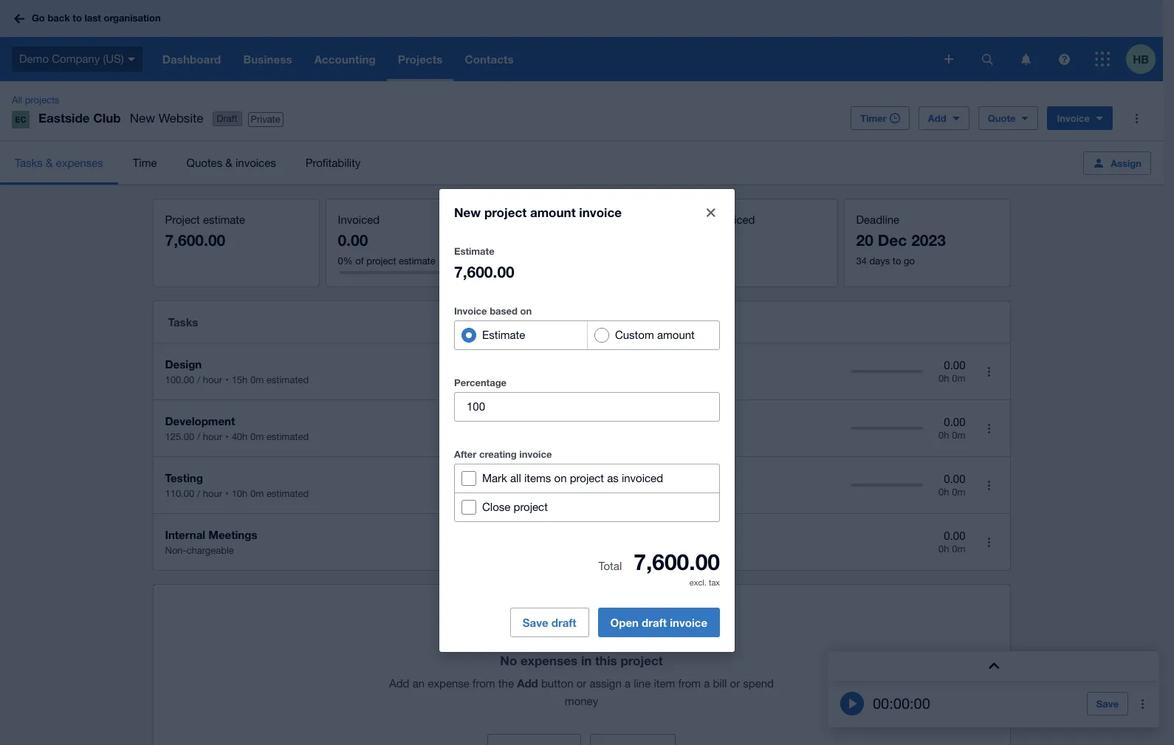 Task type: locate. For each thing, give the bounding box(es) containing it.
7,600.00 up "excl."
[[634, 549, 720, 575]]

1 horizontal spatial from
[[679, 677, 701, 690]]

project left as
[[570, 472, 604, 484]]

time left expenses
[[511, 214, 535, 226]]

after
[[454, 448, 477, 460]]

add
[[929, 112, 947, 124], [517, 677, 538, 690], [389, 677, 410, 690]]

1 estimated from the top
[[267, 375, 309, 386]]

new up estimate 7,600.00
[[454, 204, 481, 220]]

estimated right 15h
[[267, 375, 309, 386]]

estimate down expenses
[[572, 256, 609, 267]]

2 vertical spatial estimated
[[267, 488, 309, 499]]

3 estimated from the top
[[267, 488, 309, 499]]

tasks & expenses link
[[0, 141, 118, 185]]

1 horizontal spatial or
[[730, 677, 740, 690]]

1 0% from the left
[[338, 256, 353, 267]]

profitability link
[[291, 141, 376, 185]]

0 vertical spatial new
[[130, 111, 155, 126]]

0% up based
[[511, 256, 526, 267]]

eastside club
[[38, 110, 121, 126]]

0 vertical spatial /
[[197, 375, 200, 386]]

2 from from the left
[[679, 677, 701, 690]]

0h for testing
[[939, 487, 950, 498]]

• inside development 125.00 / hour • 40h 0m estimated
[[225, 431, 229, 443]]

time down new website
[[133, 156, 157, 169]]

0 horizontal spatial draft
[[552, 616, 577, 630]]

hour left 10h
[[203, 488, 222, 499]]

1 vertical spatial to
[[893, 256, 902, 267]]

1 0h from the top
[[939, 373, 950, 384]]

of down time & expenses on the top
[[528, 256, 537, 267]]

1 vertical spatial expenses
[[521, 653, 578, 669]]

mark
[[482, 472, 507, 484]]

all
[[511, 472, 521, 484]]

0 vertical spatial estimated
[[267, 375, 309, 386]]

estimated for testing
[[267, 488, 309, 499]]

0 vertical spatial hour
[[203, 375, 222, 386]]

0 horizontal spatial add
[[389, 677, 410, 690]]

1 horizontal spatial tasks
[[168, 315, 198, 329]]

0 vertical spatial invoice
[[1058, 112, 1090, 124]]

draft right open on the bottom right of the page
[[642, 616, 667, 630]]

1 horizontal spatial estimate
[[399, 256, 436, 267]]

0 horizontal spatial of
[[356, 256, 364, 267]]

testing
[[165, 471, 203, 485]]

no expenses in this project
[[500, 653, 663, 669]]

expenses
[[56, 156, 103, 169], [521, 653, 578, 669]]

1 vertical spatial estimate
[[482, 329, 526, 341]]

1 vertical spatial amount
[[657, 329, 695, 341]]

invoice
[[1058, 112, 1090, 124], [454, 305, 487, 317]]

ec
[[15, 115, 26, 124]]

& for tasks
[[46, 156, 53, 169]]

tasks & expenses
[[15, 156, 103, 169]]

time & expenses
[[511, 214, 596, 226]]

1 horizontal spatial new
[[454, 204, 481, 220]]

add an expense from the add button or assign a line item from a bill or spend money
[[389, 677, 774, 708]]

7,600.00
[[165, 231, 226, 250], [454, 263, 515, 281], [634, 549, 720, 575]]

of down invoiced
[[356, 256, 364, 267]]

• inside design 100.00 / hour • 15h 0m estimated
[[225, 375, 229, 386]]

1 horizontal spatial svg image
[[128, 57, 135, 61]]

1 vertical spatial invoiced
[[622, 472, 663, 484]]

3 0h from the top
[[939, 487, 950, 498]]

& down eastside
[[46, 156, 53, 169]]

estimate left estimate 7,600.00
[[399, 256, 436, 267]]

0 horizontal spatial from
[[473, 677, 495, 690]]

estimated inside the testing 110.00 / hour • 10h 0m estimated
[[267, 488, 309, 499]]

0 vertical spatial tasks
[[15, 156, 43, 169]]

2 hour from the top
[[203, 431, 222, 443]]

last
[[85, 12, 101, 24]]

invoice
[[579, 204, 622, 220], [520, 448, 552, 460], [670, 616, 708, 630]]

dec
[[878, 231, 908, 250]]

line
[[634, 677, 651, 690]]

0 horizontal spatial time
[[133, 156, 157, 169]]

0 horizontal spatial invoice
[[454, 305, 487, 317]]

invoiced right as
[[622, 472, 663, 484]]

0 horizontal spatial invoiced
[[622, 472, 663, 484]]

1 a from the left
[[625, 677, 631, 690]]

1 vertical spatial /
[[197, 431, 200, 443]]

project estimate 7,600.00
[[165, 214, 245, 250]]

project down time & expenses on the top
[[540, 256, 569, 267]]

• for design
[[225, 375, 229, 386]]

0h for development
[[939, 430, 950, 441]]

estimated inside development 125.00 / hour • 40h 0m estimated
[[267, 431, 309, 443]]

& right the quotes
[[226, 156, 233, 169]]

new inside "dialog"
[[454, 204, 481, 220]]

2 vertical spatial invoice
[[670, 616, 708, 630]]

0 horizontal spatial 7,600.00
[[165, 231, 226, 250]]

1 horizontal spatial invoice
[[1058, 112, 1090, 124]]

invoice left based
[[454, 305, 487, 317]]

draft for open
[[642, 616, 667, 630]]

non-
[[165, 545, 187, 556]]

invoice down "excl."
[[670, 616, 708, 630]]

1 vertical spatial 7,600.00
[[454, 263, 515, 281]]

estimated right 40h
[[267, 431, 309, 443]]

svg image
[[14, 14, 24, 23], [1059, 54, 1070, 65], [128, 57, 135, 61]]

add inside popup button
[[929, 112, 947, 124]]

tasks up design
[[168, 315, 198, 329]]

draft
[[552, 616, 577, 630], [642, 616, 667, 630]]

on right based
[[521, 305, 532, 317]]

svg image up invoice popup button
[[1059, 54, 1070, 65]]

invoiced
[[714, 214, 755, 226], [622, 472, 663, 484]]

expenses down eastside club
[[56, 156, 103, 169]]

svg image up add popup button
[[945, 55, 954, 64]]

svg image
[[1096, 52, 1110, 66], [982, 54, 993, 65], [1021, 54, 1031, 65], [945, 55, 954, 64]]

2 horizontal spatial invoice
[[670, 616, 708, 630]]

invoice inside invoice popup button
[[1058, 112, 1090, 124]]

hour inside the testing 110.00 / hour • 10h 0m estimated
[[203, 488, 222, 499]]

invoiced 0.00 0% of project estimate
[[338, 214, 436, 267]]

40h
[[232, 431, 248, 443]]

estimated inside design 100.00 / hour • 15h 0m estimated
[[267, 375, 309, 386]]

hour left 15h
[[203, 375, 222, 386]]

or up money
[[577, 677, 587, 690]]

0 horizontal spatial estimate
[[203, 214, 245, 226]]

0 horizontal spatial svg image
[[14, 14, 24, 23]]

project inside invoiced 0.00 0% of project estimate
[[367, 256, 396, 267]]

invoice inside button
[[670, 616, 708, 630]]

0 horizontal spatial tasks
[[15, 156, 43, 169]]

percentage
[[454, 377, 507, 388]]

save draft button
[[510, 608, 589, 638]]

0 vertical spatial on
[[521, 305, 532, 317]]

add right the
[[517, 677, 538, 690]]

0 horizontal spatial new
[[130, 111, 155, 126]]

tasks for tasks & expenses
[[15, 156, 43, 169]]

invoice button
[[1048, 106, 1113, 130]]

an
[[413, 677, 425, 690]]

• left 15h
[[225, 375, 229, 386]]

1 vertical spatial hour
[[203, 431, 222, 443]]

7,600.00 up invoice based on at the top
[[454, 263, 515, 281]]

0 horizontal spatial &
[[46, 156, 53, 169]]

1 • from the top
[[225, 375, 229, 386]]

2 horizontal spatial estimate
[[572, 256, 609, 267]]

hb banner
[[0, 0, 1164, 81]]

1 horizontal spatial on
[[554, 472, 567, 484]]

project up line
[[621, 653, 663, 669]]

0 vertical spatial 7,600.00
[[165, 231, 226, 250]]

1 vertical spatial time
[[511, 214, 535, 226]]

draft up no expenses in this project
[[552, 616, 577, 630]]

0 horizontal spatial or
[[577, 677, 587, 690]]

1 horizontal spatial 7,600.00
[[454, 263, 515, 281]]

0 horizontal spatial save
[[523, 616, 549, 630]]

3 / from the top
[[197, 488, 200, 499]]

invoiced
[[338, 214, 380, 226]]

2 vertical spatial hour
[[203, 488, 222, 499]]

estimate inside project estimate 7,600.00
[[203, 214, 245, 226]]

demo company (us) button
[[0, 37, 151, 81]]

1 horizontal spatial draft
[[642, 616, 667, 630]]

from right "item"
[[679, 677, 701, 690]]

expenses up button
[[521, 653, 578, 669]]

invoice up '0% of project estimate'
[[579, 204, 622, 220]]

/ inside the testing 110.00 / hour • 10h 0m estimated
[[197, 488, 200, 499]]

a
[[625, 677, 631, 690], [704, 677, 710, 690]]

save for save draft
[[523, 616, 549, 630]]

draft for save
[[552, 616, 577, 630]]

7,600.00 down project
[[165, 231, 226, 250]]

0 horizontal spatial a
[[625, 677, 631, 690]]

new project amount invoice
[[454, 204, 622, 220]]

3 0.00 0h 0m from the top
[[939, 473, 966, 498]]

2 or from the left
[[730, 677, 740, 690]]

design
[[165, 358, 202, 371]]

1 horizontal spatial invoice
[[579, 204, 622, 220]]

estimate down based
[[482, 329, 526, 341]]

go back to last organisation link
[[9, 5, 170, 32]]

money
[[565, 695, 599, 708]]

time for time
[[133, 156, 157, 169]]

2 0.00 0h 0m from the top
[[939, 416, 966, 441]]

start timer image
[[841, 692, 864, 716]]

svg image left go
[[14, 14, 24, 23]]

2 of from the left
[[528, 256, 537, 267]]

demo company (us)
[[19, 52, 124, 65]]

of
[[356, 256, 364, 267], [528, 256, 537, 267]]

open
[[611, 616, 639, 630]]

save for save
[[1097, 698, 1119, 710]]

to
[[73, 12, 82, 24], [893, 256, 902, 267]]

•
[[225, 375, 229, 386], [225, 431, 229, 443], [225, 488, 229, 499]]

1 or from the left
[[577, 677, 587, 690]]

after creating invoice group
[[454, 464, 720, 522]]

save inside save draft button
[[523, 616, 549, 630]]

svg image up quote popup button on the top of page
[[1021, 54, 1031, 65]]

/ right 110.00
[[197, 488, 200, 499]]

1 of from the left
[[356, 256, 364, 267]]

100.00
[[165, 375, 195, 386]]

hour inside development 125.00 / hour • 40h 0m estimated
[[203, 431, 222, 443]]

2 • from the top
[[225, 431, 229, 443]]

0 vertical spatial to
[[73, 12, 82, 24]]

hb
[[1133, 52, 1149, 65]]

0 horizontal spatial to
[[73, 12, 82, 24]]

tax
[[709, 578, 720, 587]]

hour
[[203, 375, 222, 386], [203, 431, 222, 443], [203, 488, 222, 499]]

development
[[165, 414, 235, 428]]

tasks down "ec"
[[15, 156, 43, 169]]

• for testing
[[225, 488, 229, 499]]

1 vertical spatial •
[[225, 431, 229, 443]]

0 horizontal spatial amount
[[530, 204, 576, 220]]

1 vertical spatial invoice
[[454, 305, 487, 317]]

• left 10h
[[225, 488, 229, 499]]

/ down the development
[[197, 431, 200, 443]]

invoice based on group
[[454, 320, 720, 350]]

invoice inside new project amount invoice "dialog"
[[454, 305, 487, 317]]

hour down the development
[[203, 431, 222, 443]]

1 / from the top
[[197, 375, 200, 386]]

3 hour from the top
[[203, 488, 222, 499]]

new for new project amount invoice
[[454, 204, 481, 220]]

add right timer button
[[929, 112, 947, 124]]

hour for testing
[[203, 488, 222, 499]]

estimate right project
[[203, 214, 245, 226]]

0 horizontal spatial expenses
[[56, 156, 103, 169]]

to left go
[[893, 256, 902, 267]]

invoice up items at left bottom
[[520, 448, 552, 460]]

2 vertical spatial /
[[197, 488, 200, 499]]

new for new website
[[130, 111, 155, 126]]

2 estimated from the top
[[267, 431, 309, 443]]

project
[[485, 204, 527, 220], [367, 256, 396, 267], [540, 256, 569, 267], [570, 472, 604, 484], [514, 501, 548, 513], [621, 653, 663, 669]]

1 vertical spatial tasks
[[168, 315, 198, 329]]

/
[[197, 375, 200, 386], [197, 431, 200, 443], [197, 488, 200, 499]]

a left line
[[625, 677, 631, 690]]

3 • from the top
[[225, 488, 229, 499]]

4 0.00 0h 0m from the top
[[939, 529, 966, 555]]

estimated for design
[[267, 375, 309, 386]]

0.00
[[338, 231, 368, 250], [944, 359, 966, 371], [944, 416, 966, 428], [944, 473, 966, 485], [944, 529, 966, 542]]

invoice up assign button at the top of page
[[1058, 112, 1090, 124]]

/ inside design 100.00 / hour • 15h 0m estimated
[[197, 375, 200, 386]]

eastside
[[38, 110, 90, 126]]

new right club at the left
[[130, 111, 155, 126]]

estimated for development
[[267, 431, 309, 443]]

1 horizontal spatial save
[[1097, 698, 1119, 710]]

1 horizontal spatial add
[[517, 677, 538, 690]]

2 horizontal spatial &
[[538, 214, 545, 226]]

project down items at left bottom
[[514, 501, 548, 513]]

or right bill
[[730, 677, 740, 690]]

in
[[581, 653, 592, 669]]

1 vertical spatial save
[[1097, 698, 1119, 710]]

1 vertical spatial new
[[454, 204, 481, 220]]

0 vertical spatial time
[[133, 156, 157, 169]]

0 vertical spatial save
[[523, 616, 549, 630]]

0 horizontal spatial invoice
[[520, 448, 552, 460]]

svg image right '(us)'
[[128, 57, 135, 61]]

2 horizontal spatial add
[[929, 112, 947, 124]]

project down invoiced
[[367, 256, 396, 267]]

to left last at the left top of the page
[[73, 12, 82, 24]]

• inside the testing 110.00 / hour • 10h 0m estimated
[[225, 488, 229, 499]]

estimate inside invoice based on group
[[482, 329, 526, 341]]

2 / from the top
[[197, 431, 200, 443]]

0 vertical spatial •
[[225, 375, 229, 386]]

on right items at left bottom
[[554, 472, 567, 484]]

from
[[473, 677, 495, 690], [679, 677, 701, 690]]

invoiced right be
[[714, 214, 755, 226]]

/ inside development 125.00 / hour • 40h 0m estimated
[[197, 431, 200, 443]]

estimate inside estimate 7,600.00
[[454, 245, 495, 257]]

navigation
[[151, 37, 935, 81]]

or
[[577, 677, 587, 690], [730, 677, 740, 690]]

hour inside design 100.00 / hour • 15h 0m estimated
[[203, 375, 222, 386]]

&
[[46, 156, 53, 169], [226, 156, 233, 169], [538, 214, 545, 226]]

estimated right 10h
[[267, 488, 309, 499]]

1 horizontal spatial of
[[528, 256, 537, 267]]

new project amount invoice dialog
[[440, 189, 735, 653]]

hb button
[[1127, 37, 1164, 81]]

invoices
[[236, 156, 276, 169]]

svg image inside demo company (us) popup button
[[128, 57, 135, 61]]

2 vertical spatial •
[[225, 488, 229, 499]]

spend
[[743, 677, 774, 690]]

1 horizontal spatial a
[[704, 677, 710, 690]]

all projects link
[[6, 93, 65, 108]]

of inside invoiced 0.00 0% of project estimate
[[356, 256, 364, 267]]

amount up '0% of project estimate'
[[530, 204, 576, 220]]

tasks
[[15, 156, 43, 169], [168, 315, 198, 329]]

all
[[12, 95, 22, 106]]

amount right custom
[[657, 329, 695, 341]]

0.00 0h 0m for design
[[939, 359, 966, 384]]

quote button
[[979, 106, 1039, 130]]

go
[[32, 12, 45, 24]]

2 a from the left
[[704, 677, 710, 690]]

/ right 100.00 on the bottom of page
[[197, 375, 200, 386]]

1 draft from the left
[[552, 616, 577, 630]]

a left bill
[[704, 677, 710, 690]]

add left 'an' in the bottom of the page
[[389, 677, 410, 690]]

amount
[[530, 204, 576, 220], [657, 329, 695, 341]]

2 0h from the top
[[939, 430, 950, 441]]

1 horizontal spatial amount
[[657, 329, 695, 341]]

after creating invoice
[[454, 448, 552, 460]]

1 horizontal spatial invoiced
[[714, 214, 755, 226]]

1 hour from the top
[[203, 375, 222, 386]]

& left expenses
[[538, 214, 545, 226]]

0 vertical spatial invoiced
[[714, 214, 755, 226]]

0% down invoiced
[[338, 256, 353, 267]]

1 horizontal spatial &
[[226, 156, 233, 169]]

1 horizontal spatial to
[[893, 256, 902, 267]]

estimate up invoice based on at the top
[[454, 245, 495, 257]]

1 vertical spatial invoice
[[520, 448, 552, 460]]

1 horizontal spatial time
[[511, 214, 535, 226]]

2 horizontal spatial 7,600.00
[[634, 549, 720, 575]]

estimated
[[267, 375, 309, 386], [267, 431, 309, 443], [267, 488, 309, 499]]

1 vertical spatial estimated
[[267, 431, 309, 443]]

0 horizontal spatial 0%
[[338, 256, 353, 267]]

2 draft from the left
[[642, 616, 667, 630]]

from left the
[[473, 677, 495, 690]]

1 vertical spatial on
[[554, 472, 567, 484]]

• left 40h
[[225, 431, 229, 443]]

1 horizontal spatial 0%
[[511, 256, 526, 267]]

0 vertical spatial estimate
[[454, 245, 495, 257]]

1 0.00 0h 0m from the top
[[939, 359, 966, 384]]

save inside save button
[[1097, 698, 1119, 710]]

bill
[[713, 677, 727, 690]]



Task type: vqa. For each thing, say whether or not it's contained in the screenshot.


Task type: describe. For each thing, give the bounding box(es) containing it.
custom amount
[[615, 329, 695, 341]]

development 125.00 / hour • 40h 0m estimated
[[165, 414, 309, 443]]

to inside deadline 20 dec 2023 34 days to go
[[893, 256, 902, 267]]

as
[[607, 472, 619, 484]]

invoice for open draft invoice
[[670, 616, 708, 630]]

15h
[[232, 375, 248, 386]]

all projects
[[12, 95, 59, 106]]

110.00
[[165, 488, 195, 499]]

timer button
[[851, 106, 910, 130]]

0.00 inside invoiced 0.00 0% of project estimate
[[338, 231, 368, 250]]

0 horizontal spatial on
[[521, 305, 532, 317]]

invoiced inside after creating invoice group
[[622, 472, 663, 484]]

to inside the hb banner
[[73, 12, 82, 24]]

0.00 for testing
[[944, 473, 966, 485]]

this
[[596, 653, 617, 669]]

0m inside the testing 110.00 / hour • 10h 0m estimated
[[250, 488, 264, 499]]

0 field
[[455, 393, 720, 421]]

00:00:00
[[873, 695, 931, 712]]

save draft
[[523, 616, 577, 630]]

0m inside development 125.00 / hour • 40h 0m estimated
[[250, 431, 264, 443]]

0.00 0h 0m for development
[[939, 416, 966, 441]]

close project
[[482, 501, 548, 513]]

0h for design
[[939, 373, 950, 384]]

chargeable
[[187, 545, 234, 556]]

no
[[500, 653, 517, 669]]

website
[[159, 111, 204, 126]]

estimate for estimate 7,600.00
[[454, 245, 495, 257]]

svg image left hb
[[1096, 52, 1110, 66]]

close button
[[697, 198, 726, 227]]

2 vertical spatial 7,600.00
[[634, 549, 720, 575]]

0% of project estimate
[[511, 256, 609, 267]]

timer
[[861, 112, 887, 124]]

hour for development
[[203, 431, 222, 443]]

0 vertical spatial amount
[[530, 204, 576, 220]]

mark all items on project as invoiced
[[482, 472, 663, 484]]

items
[[525, 472, 551, 484]]

& for quotes
[[226, 156, 233, 169]]

private
[[251, 114, 281, 125]]

4 0h from the top
[[939, 544, 950, 555]]

expense
[[428, 677, 470, 690]]

2 0% from the left
[[511, 256, 526, 267]]

save button
[[1087, 692, 1129, 716]]

internal
[[165, 528, 206, 542]]

svg image up quote
[[982, 54, 993, 65]]

estimate inside invoiced 0.00 0% of project estimate
[[399, 256, 436, 267]]

profitability
[[306, 156, 361, 169]]

tasks for tasks
[[168, 315, 198, 329]]

(us)
[[103, 52, 124, 65]]

excl.
[[690, 578, 707, 587]]

/ for design
[[197, 375, 200, 386]]

add for add an expense from the add button or assign a line item from a bill or spend money
[[389, 677, 410, 690]]

to
[[684, 214, 695, 226]]

add button
[[919, 106, 970, 130]]

close image
[[707, 208, 716, 217]]

be
[[698, 214, 711, 226]]

1 horizontal spatial expenses
[[521, 653, 578, 669]]

based
[[490, 305, 518, 317]]

go back to last organisation
[[32, 12, 161, 24]]

1 from from the left
[[473, 677, 495, 690]]

open draft invoice button
[[598, 608, 720, 638]]

invoice for after creating invoice
[[520, 448, 552, 460]]

2 horizontal spatial svg image
[[1059, 54, 1070, 65]]

hour for design
[[203, 375, 222, 386]]

assign
[[1111, 157, 1142, 169]]

quotes
[[187, 156, 223, 169]]

• for development
[[225, 431, 229, 443]]

2023
[[912, 231, 946, 250]]

project up estimate 7,600.00
[[485, 204, 527, 220]]

company
[[52, 52, 100, 65]]

0.00 0h 0m for testing
[[939, 473, 966, 498]]

svg image inside "go back to last organisation" link
[[14, 14, 24, 23]]

total
[[599, 560, 622, 572]]

new website
[[130, 111, 204, 126]]

creating
[[479, 448, 517, 460]]

& for time
[[538, 214, 545, 226]]

assign button
[[1084, 151, 1152, 175]]

0 vertical spatial invoice
[[579, 204, 622, 220]]

testing 110.00 / hour • 10h 0m estimated
[[165, 471, 309, 499]]

deadline
[[857, 214, 900, 226]]

0.00 for design
[[944, 359, 966, 371]]

days
[[870, 256, 890, 267]]

/ for development
[[197, 431, 200, 443]]

expenses
[[548, 214, 596, 226]]

0.00 for development
[[944, 416, 966, 428]]

meetings
[[209, 528, 257, 542]]

close
[[482, 501, 511, 513]]

button
[[541, 677, 574, 690]]

quotes & invoices link
[[172, 141, 291, 185]]

organisation
[[104, 12, 161, 24]]

time link
[[118, 141, 172, 185]]

estimate 7,600.00
[[454, 245, 515, 281]]

0% inside invoiced 0.00 0% of project estimate
[[338, 256, 353, 267]]

demo
[[19, 52, 49, 65]]

amount inside invoice based on group
[[657, 329, 695, 341]]

0 vertical spatial expenses
[[56, 156, 103, 169]]

navigation inside the hb banner
[[151, 37, 935, 81]]

project
[[165, 214, 200, 226]]

quote
[[988, 112, 1016, 124]]

20
[[857, 231, 874, 250]]

invoice based on
[[454, 305, 532, 317]]

invoice for invoice based on
[[454, 305, 487, 317]]

estimate for estimate
[[482, 329, 526, 341]]

time for time & expenses
[[511, 214, 535, 226]]

125.00
[[165, 431, 195, 443]]

0m inside design 100.00 / hour • 15h 0m estimated
[[250, 375, 264, 386]]

to be invoiced
[[684, 214, 755, 226]]

add for add
[[929, 112, 947, 124]]

on inside after creating invoice group
[[554, 472, 567, 484]]

invoice for invoice
[[1058, 112, 1090, 124]]

quotes & invoices
[[187, 156, 276, 169]]

deadline 20 dec 2023 34 days to go
[[857, 214, 946, 267]]

projects
[[25, 95, 59, 106]]

open draft invoice
[[611, 616, 708, 630]]

7,600.00 inside project estimate 7,600.00
[[165, 231, 226, 250]]

assign
[[590, 677, 622, 690]]

design 100.00 / hour • 15h 0m estimated
[[165, 358, 309, 386]]

custom
[[615, 329, 654, 341]]

/ for testing
[[197, 488, 200, 499]]

go
[[904, 256, 915, 267]]

the
[[499, 677, 514, 690]]



